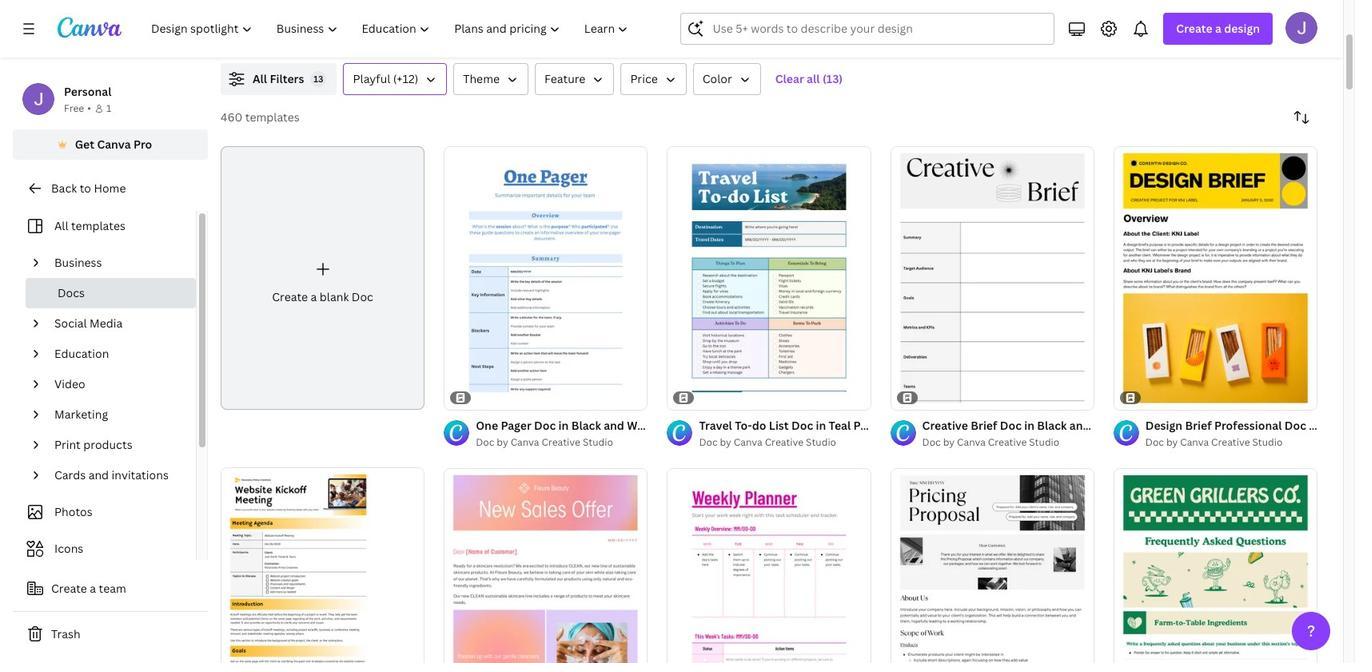 Task type: vqa. For each thing, say whether or not it's contained in the screenshot.
create within the DROPDOWN BUTTON
yes



Task type: describe. For each thing, give the bounding box(es) containing it.
video
[[54, 377, 85, 392]]

theme button
[[454, 63, 529, 95]]

doc by canva creative studio link for business letter professional doc in salmon light blue gradients style image
[[476, 435, 648, 451]]

templates for all templates
[[71, 218, 126, 234]]

create a blank doc
[[272, 290, 373, 305]]

canva inside button
[[97, 137, 131, 152]]

print
[[54, 437, 81, 453]]

creative for design brief professional doc in yellow black grey bold modern style image
[[1212, 436, 1250, 450]]

playful (+12)
[[353, 71, 418, 86]]

a for team
[[90, 581, 96, 597]]

create a blank doc element
[[221, 146, 425, 410]]

cards
[[54, 468, 86, 483]]

marketing
[[54, 407, 108, 422]]

trash link
[[13, 619, 208, 651]]

color
[[703, 71, 732, 86]]

invitations
[[112, 468, 169, 483]]

1
[[106, 102, 111, 115]]

kickoff meeting doc in orange black white professional gradients style image
[[221, 468, 425, 664]]

460 templates
[[221, 110, 300, 125]]

canva for travel to-do list doc in teal pastel green pastel purple vibrant professional style image
[[734, 436, 763, 450]]

color button
[[693, 63, 761, 95]]

filters
[[270, 71, 304, 86]]

all for all filters
[[253, 71, 267, 86]]

social media
[[54, 316, 123, 331]]

playful
[[353, 71, 391, 86]]

create a blank doc link
[[221, 146, 425, 410]]

style
[[1205, 418, 1233, 434]]

clear all (13) button
[[768, 63, 851, 95]]

jacob simon image
[[1286, 12, 1318, 44]]

in
[[1025, 418, 1035, 434]]

creative brief doc in black and white grey editorial style doc by canva creative studio
[[923, 418, 1233, 450]]

social media link
[[48, 309, 186, 339]]

one pager doc in black and white blue light blue classic professional style image
[[444, 146, 648, 410]]

free •
[[64, 102, 91, 115]]

create for create a design
[[1177, 21, 1213, 36]]

travel to-do list doc in teal pastel green pastel purple vibrant professional style image
[[667, 146, 871, 410]]

business letter professional doc in salmon light blue gradients style image
[[444, 469, 648, 664]]

back to home
[[51, 181, 126, 196]]

and inside the creative brief doc in black and white grey editorial style doc by canva creative studio
[[1070, 418, 1090, 434]]

black
[[1038, 418, 1067, 434]]

Sort by button
[[1286, 102, 1318, 134]]

top level navigation element
[[141, 13, 643, 45]]

all filters
[[253, 71, 304, 86]]

team
[[99, 581, 126, 597]]

marketing link
[[48, 400, 186, 430]]

canva inside the creative brief doc in black and white grey editorial style doc by canva creative studio
[[957, 436, 986, 450]]

food & restaurant faqs doc in green cream yellow bold nostalgia style image
[[1114, 469, 1318, 664]]

free
[[64, 102, 84, 115]]

460
[[221, 110, 243, 125]]

price
[[631, 71, 658, 86]]

create for create a team
[[51, 581, 87, 597]]

all templates link
[[22, 211, 186, 242]]

print products
[[54, 437, 132, 453]]

photos
[[54, 505, 93, 520]]

trash
[[51, 627, 80, 642]]

studio for weekly planner doc in magenta light pink vibrant professional style image
[[806, 436, 837, 450]]

create a design
[[1177, 21, 1260, 36]]

cards and invitations link
[[48, 461, 186, 491]]

social
[[54, 316, 87, 331]]

create a team
[[51, 581, 126, 597]]

by for 'food & restaurant faqs doc in green cream yellow bold nostalgia style' image
[[1167, 436, 1178, 450]]

all templates
[[54, 218, 126, 234]]

doc by canva creative studio for weekly planner doc in magenta light pink vibrant professional style image
[[699, 436, 837, 450]]

icons
[[54, 541, 83, 557]]

media
[[90, 316, 123, 331]]

get
[[75, 137, 94, 152]]

13
[[314, 73, 324, 85]]

by inside the creative brief doc in black and white grey editorial style doc by canva creative studio
[[943, 436, 955, 450]]

clear all (13)
[[776, 71, 843, 86]]



Task type: locate. For each thing, give the bounding box(es) containing it.
a left 'design'
[[1216, 21, 1222, 36]]

studio for business letter professional doc in salmon light blue gradients style image
[[583, 436, 613, 450]]

blank
[[320, 290, 349, 305]]

create left 'design'
[[1177, 21, 1213, 36]]

(13)
[[823, 71, 843, 86]]

0 vertical spatial templates
[[245, 110, 300, 125]]

print products link
[[48, 430, 186, 461]]

personal
[[64, 84, 112, 99]]

2 studio from the left
[[806, 436, 837, 450]]

creative for one pager doc in black and white blue light blue classic professional style image
[[542, 436, 581, 450]]

2 horizontal spatial a
[[1216, 21, 1222, 36]]

a inside dropdown button
[[1216, 21, 1222, 36]]

1 horizontal spatial doc by canva creative studio
[[699, 436, 837, 450]]

all down back
[[54, 218, 68, 234]]

templates down "all filters"
[[245, 110, 300, 125]]

get canva pro button
[[13, 130, 208, 160]]

back to home link
[[13, 173, 208, 205]]

canva for design brief professional doc in yellow black grey bold modern style image
[[1181, 436, 1209, 450]]

to
[[80, 181, 91, 196]]

canva for one pager doc in black and white blue light blue classic professional style image
[[511, 436, 539, 450]]

business
[[54, 255, 102, 270]]

doc by canva creative studio link
[[476, 435, 648, 451], [699, 435, 871, 451], [923, 435, 1095, 451], [1146, 435, 1318, 451]]

1 vertical spatial templates
[[71, 218, 126, 234]]

and right the cards
[[88, 468, 109, 483]]

2 vertical spatial create
[[51, 581, 87, 597]]

0 vertical spatial create
[[1177, 21, 1213, 36]]

3 by from the left
[[943, 436, 955, 450]]

doc by canva creative studio
[[476, 436, 613, 450], [699, 436, 837, 450], [1146, 436, 1283, 450]]

1 studio from the left
[[583, 436, 613, 450]]

2 vertical spatial a
[[90, 581, 96, 597]]

pricing proposal professional doc in white black grey sleek monochrome style image
[[891, 469, 1095, 664]]

2 doc by canva creative studio link from the left
[[699, 435, 871, 451]]

studio inside the creative brief doc in black and white grey editorial style doc by canva creative studio
[[1029, 436, 1060, 450]]

creative brief doc in black and white grey editorial style link
[[923, 418, 1233, 435]]

4 studio from the left
[[1253, 436, 1283, 450]]

1 horizontal spatial create
[[272, 290, 308, 305]]

a
[[1216, 21, 1222, 36], [311, 290, 317, 305], [90, 581, 96, 597]]

all
[[253, 71, 267, 86], [54, 218, 68, 234]]

templates
[[245, 110, 300, 125], [71, 218, 126, 234]]

2 doc by canva creative studio from the left
[[699, 436, 837, 450]]

1 vertical spatial create
[[272, 290, 308, 305]]

education link
[[48, 339, 186, 369]]

photos link
[[22, 497, 186, 528]]

playful (+12) button
[[343, 63, 447, 95]]

doc
[[352, 290, 373, 305], [1000, 418, 1022, 434], [476, 436, 495, 450], [699, 436, 718, 450], [923, 436, 941, 450], [1146, 436, 1164, 450]]

1 horizontal spatial a
[[311, 290, 317, 305]]

by for business letter professional doc in salmon light blue gradients style image
[[497, 436, 508, 450]]

create for create a blank doc
[[272, 290, 308, 305]]

video link
[[48, 369, 186, 400]]

a left team
[[90, 581, 96, 597]]

2 horizontal spatial create
[[1177, 21, 1213, 36]]

None search field
[[681, 13, 1055, 45]]

a left the blank
[[311, 290, 317, 305]]

canva
[[97, 137, 131, 152], [511, 436, 539, 450], [734, 436, 763, 450], [957, 436, 986, 450], [1181, 436, 1209, 450]]

0 horizontal spatial a
[[90, 581, 96, 597]]

13 filter options selected element
[[311, 71, 327, 87]]

3 studio from the left
[[1029, 436, 1060, 450]]

creative
[[923, 418, 968, 434], [542, 436, 581, 450], [765, 436, 804, 450], [988, 436, 1027, 450], [1212, 436, 1250, 450]]

creative brief doc in black and white grey editorial style image
[[891, 146, 1095, 410]]

docs
[[58, 286, 85, 301]]

cards and invitations
[[54, 468, 169, 483]]

and right black
[[1070, 418, 1090, 434]]

studio for 'food & restaurant faqs doc in green cream yellow bold nostalgia style' image
[[1253, 436, 1283, 450]]

all
[[807, 71, 820, 86]]

templates down back to home
[[71, 218, 126, 234]]

1 vertical spatial all
[[54, 218, 68, 234]]

•
[[87, 102, 91, 115]]

feature
[[545, 71, 586, 86]]

business link
[[48, 248, 186, 278]]

theme
[[463, 71, 500, 86]]

1 horizontal spatial templates
[[245, 110, 300, 125]]

brief
[[971, 418, 998, 434]]

0 horizontal spatial create
[[51, 581, 87, 597]]

1 doc by canva creative studio from the left
[[476, 436, 613, 450]]

0 vertical spatial and
[[1070, 418, 1090, 434]]

4 by from the left
[[1167, 436, 1178, 450]]

and
[[1070, 418, 1090, 434], [88, 468, 109, 483]]

by
[[497, 436, 508, 450], [720, 436, 732, 450], [943, 436, 955, 450], [1167, 436, 1178, 450]]

all left filters
[[253, 71, 267, 86]]

a for design
[[1216, 21, 1222, 36]]

icons link
[[22, 534, 186, 565]]

doc by canva creative studio for business letter professional doc in salmon light blue gradients style image
[[476, 436, 613, 450]]

0 horizontal spatial templates
[[71, 218, 126, 234]]

white
[[1093, 418, 1125, 434]]

doc by canva creative studio for 'food & restaurant faqs doc in green cream yellow bold nostalgia style' image
[[1146, 436, 1283, 450]]

education
[[54, 346, 109, 361]]

1 vertical spatial a
[[311, 290, 317, 305]]

products
[[83, 437, 132, 453]]

create a team button
[[13, 573, 208, 605]]

4 doc by canva creative studio link from the left
[[1146, 435, 1318, 451]]

0 vertical spatial a
[[1216, 21, 1222, 36]]

0 horizontal spatial and
[[88, 468, 109, 483]]

templates for 460 templates
[[245, 110, 300, 125]]

get canva pro
[[75, 137, 152, 152]]

pro
[[134, 137, 152, 152]]

doc by canva creative studio link for weekly planner doc in magenta light pink vibrant professional style image
[[699, 435, 871, 451]]

design
[[1225, 21, 1260, 36]]

doc by canva creative studio link for 'food & restaurant faqs doc in green cream yellow bold nostalgia style' image
[[1146, 435, 1318, 451]]

grey
[[1128, 418, 1153, 434]]

3 doc by canva creative studio link from the left
[[923, 435, 1095, 451]]

home
[[94, 181, 126, 196]]

feature button
[[535, 63, 615, 95]]

0 horizontal spatial doc by canva creative studio
[[476, 436, 613, 450]]

a for blank
[[311, 290, 317, 305]]

3 doc by canva creative studio from the left
[[1146, 436, 1283, 450]]

create a design button
[[1164, 13, 1273, 45]]

price button
[[621, 63, 687, 95]]

weekly planner doc in magenta light pink vibrant professional style image
[[667, 469, 871, 664]]

all for all templates
[[54, 218, 68, 234]]

Search search field
[[713, 14, 1045, 44]]

a inside button
[[90, 581, 96, 597]]

2 horizontal spatial doc by canva creative studio
[[1146, 436, 1283, 450]]

design brief professional doc in yellow black grey bold modern style image
[[1114, 146, 1318, 410]]

1 by from the left
[[497, 436, 508, 450]]

by for weekly planner doc in magenta light pink vibrant professional style image
[[720, 436, 732, 450]]

clear
[[776, 71, 804, 86]]

1 vertical spatial and
[[88, 468, 109, 483]]

creative for travel to-do list doc in teal pastel green pastel purple vibrant professional style image
[[765, 436, 804, 450]]

doc by canva creative studio link for pricing proposal professional doc in white black grey sleek monochrome style image on the bottom
[[923, 435, 1095, 451]]

0 horizontal spatial all
[[54, 218, 68, 234]]

create inside button
[[51, 581, 87, 597]]

back
[[51, 181, 77, 196]]

1 horizontal spatial and
[[1070, 418, 1090, 434]]

2 by from the left
[[720, 436, 732, 450]]

0 vertical spatial all
[[253, 71, 267, 86]]

editorial
[[1156, 418, 1202, 434]]

studio
[[583, 436, 613, 450], [806, 436, 837, 450], [1029, 436, 1060, 450], [1253, 436, 1283, 450]]

create inside dropdown button
[[1177, 21, 1213, 36]]

create left the blank
[[272, 290, 308, 305]]

create down icons
[[51, 581, 87, 597]]

1 doc by canva creative studio link from the left
[[476, 435, 648, 451]]

1 horizontal spatial all
[[253, 71, 267, 86]]

(+12)
[[393, 71, 418, 86]]

create
[[1177, 21, 1213, 36], [272, 290, 308, 305], [51, 581, 87, 597]]



